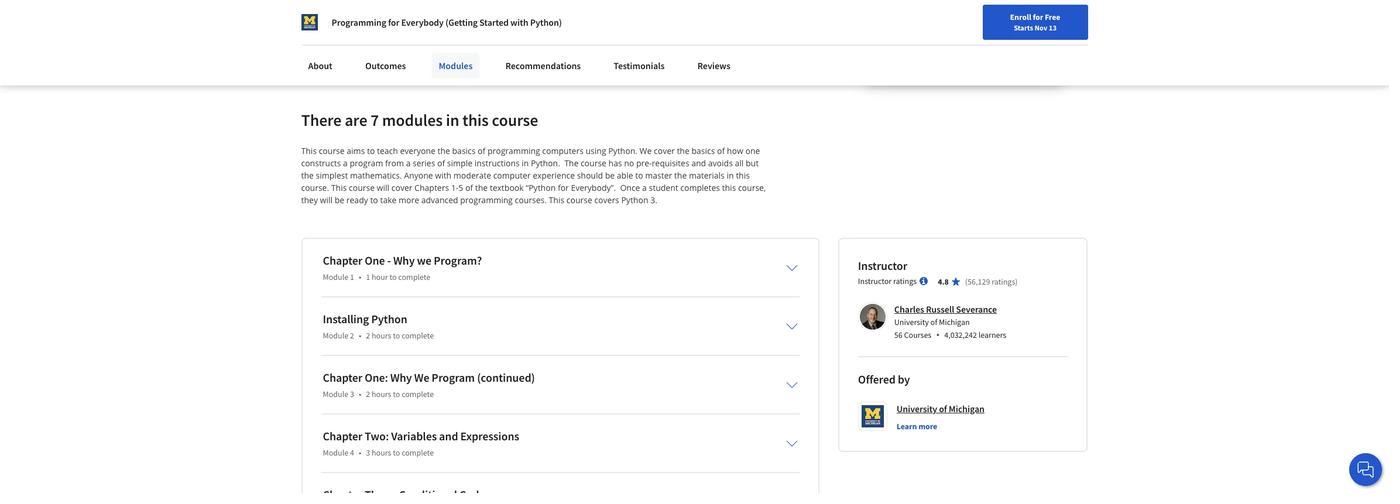 Task type: locate. For each thing, give the bounding box(es) containing it.
2 hours from the top
[[372, 389, 391, 399]]

program
[[350, 157, 383, 168]]

1 horizontal spatial be
[[605, 170, 615, 181]]

1 horizontal spatial python
[[622, 194, 649, 205]]

why inside chapter one: why we program (continued) module 3 • 2 hours to complete
[[390, 370, 412, 385]]

enroll for free starts nov 13
[[1010, 12, 1061, 32]]

python down the hour
[[371, 311, 407, 326]]

university of michigan image
[[301, 14, 318, 30]]

more right take
[[399, 194, 419, 205]]

computers
[[542, 145, 584, 156]]

programming up instructions
[[488, 145, 540, 156]]

0 vertical spatial programming
[[488, 145, 540, 156]]

cover up take
[[392, 182, 413, 193]]

1 horizontal spatial ratings
[[992, 276, 1016, 287]]

chapter for chapter one: why we program (continued)
[[323, 370, 363, 385]]

0 horizontal spatial be
[[335, 194, 344, 205]]

in right modules
[[446, 109, 459, 130]]

0 vertical spatial more
[[399, 194, 419, 205]]

0 horizontal spatial for
[[388, 16, 400, 28]]

basics up simple
[[452, 145, 476, 156]]

1 vertical spatial python.
[[531, 157, 560, 168]]

chapter one - why we program? module 1 • 1 hour to complete
[[323, 253, 482, 282]]

university down charles
[[895, 317, 929, 327]]

1 vertical spatial python
[[371, 311, 407, 326]]

hours up one: at the bottom of the page
[[372, 330, 391, 341]]

1 horizontal spatial 3
[[366, 447, 370, 458]]

python inside this course aims to teach everyone the basics of programming computers using python. we cover the basics of how one constructs a program from a series of simple instructions in python.  the course has no pre-requisites and avoids all but the simplest mathematics. anyone with moderate computer experience should be able to master the materials in this course. this course will cover chapters 1-5 of the textbook "python for everybody".  once a student completes this course, they will be ready to take more advanced programming courses. this course covers python 3.
[[622, 194, 649, 205]]

1 horizontal spatial for
[[558, 182, 569, 193]]

find your new career
[[1065, 13, 1138, 24]]

instructor ratings
[[858, 276, 917, 286]]

0 horizontal spatial with
[[435, 170, 452, 181]]

0 horizontal spatial ratings
[[894, 276, 917, 286]]

installing python module 2 • 2 hours to complete
[[323, 311, 434, 341]]

university of michigan
[[897, 403, 985, 414]]

one
[[365, 253, 385, 267]]

and inside chapter two: variables and expressions module 4 • 3 hours to complete
[[439, 428, 458, 443]]

complete down we
[[398, 272, 431, 282]]

we inside this course aims to teach everyone the basics of programming computers using python. we cover the basics of how one constructs a program from a series of simple instructions in python.  the course has no pre-requisites and avoids all but the simplest mathematics. anyone with moderate computer experience should be able to master the materials in this course. this course will cover chapters 1-5 of the textbook "python for everybody".  once a student completes this course, they will be ready to take more advanced programming courses. this course covers python 3.
[[640, 145, 652, 156]]

0 vertical spatial python
[[622, 194, 649, 205]]

and inside this course aims to teach everyone the basics of programming computers using python. we cover the basics of how one constructs a program from a series of simple instructions in python.  the course has no pre-requisites and avoids all but the simplest mathematics. anyone with moderate computer experience should be able to master the materials in this course. this course will cover chapters 1-5 of the textbook "python for everybody".  once a student completes this course, they will be ready to take more advanced programming courses. this course covers python 3.
[[692, 157, 706, 168]]

4
[[350, 447, 354, 458]]

0 horizontal spatial basics
[[452, 145, 476, 156]]

0 vertical spatial instructor
[[858, 258, 908, 273]]

be left ready
[[335, 194, 344, 205]]

hours down two:
[[372, 447, 391, 458]]

3
[[350, 389, 354, 399], [366, 447, 370, 458]]

1 vertical spatial chapter
[[323, 370, 363, 385]]

michigan inside charles russell severance university of michigan 56 courses • 4,032,242 learners
[[939, 317, 970, 327]]

2 vertical spatial chapter
[[323, 428, 363, 443]]

0 vertical spatial with
[[511, 16, 529, 28]]

( 56,129 ratings )
[[965, 276, 1018, 287]]

1 vertical spatial hours
[[372, 389, 391, 399]]

your down linkedin
[[442, 37, 460, 48]]

anyone
[[404, 170, 433, 181]]

russell
[[926, 303, 955, 315]]

to
[[396, 23, 405, 34], [367, 145, 375, 156], [635, 170, 643, 181], [370, 194, 378, 205], [390, 272, 397, 282], [393, 330, 400, 341], [393, 389, 400, 399], [393, 447, 400, 458]]

python down once
[[622, 194, 649, 205]]

started
[[480, 16, 509, 28]]

ratings up charles
[[894, 276, 917, 286]]

add
[[321, 23, 337, 34]]

instructor up charles russell severance icon
[[858, 276, 892, 286]]

course
[[492, 109, 538, 130], [319, 145, 345, 156], [581, 157, 607, 168], [349, 182, 375, 193], [567, 194, 592, 205]]

3 inside chapter two: variables and expressions module 4 • 3 hours to complete
[[366, 447, 370, 458]]

1 horizontal spatial and
[[439, 428, 458, 443]]

0 horizontal spatial cover
[[392, 182, 413, 193]]

0 horizontal spatial python.
[[531, 157, 560, 168]]

the up simple
[[438, 145, 450, 156]]

on
[[353, 37, 363, 48]]

hours down one: at the bottom of the page
[[372, 389, 391, 399]]

0 vertical spatial this
[[301, 145, 317, 156]]

with left cv
[[511, 16, 529, 28]]

• inside charles russell severance university of michigan 56 courses • 4,032,242 learners
[[936, 328, 940, 341]]

• inside chapter one - why we program? module 1 • 1 hour to complete
[[359, 272, 361, 282]]

for up 'nov'
[[1033, 12, 1044, 22]]

computer
[[493, 170, 531, 181]]

1 vertical spatial with
[[435, 170, 452, 181]]

0 vertical spatial will
[[377, 182, 389, 193]]

for for enroll
[[1033, 12, 1044, 22]]

complete down variables
[[402, 447, 434, 458]]

a down aims
[[343, 157, 348, 168]]

1 hours from the top
[[372, 330, 391, 341]]

modules
[[439, 60, 473, 71]]

the
[[438, 145, 450, 156], [677, 145, 690, 156], [301, 170, 314, 181], [674, 170, 687, 181], [475, 182, 488, 193]]

courses.
[[515, 194, 547, 205]]

charles
[[895, 303, 925, 315]]

1 horizontal spatial cover
[[654, 145, 675, 156]]

in down the avoids on the right top
[[727, 170, 734, 181]]

share
[[321, 37, 344, 48]]

1 vertical spatial be
[[335, 194, 344, 205]]

0 vertical spatial and
[[416, 37, 431, 48]]

python. up no
[[609, 145, 638, 156]]

chapter inside chapter two: variables and expressions module 4 • 3 hours to complete
[[323, 428, 363, 443]]

for inside this course aims to teach everyone the basics of programming computers using python. we cover the basics of how one constructs a program from a series of simple instructions in python.  the course has no pre-requisites and avoids all but the simplest mathematics. anyone with moderate computer experience should be able to master the materials in this course. this course will cover chapters 1-5 of the textbook "python for everybody".  once a student completes this course, they will be ready to take more advanced programming courses. this course covers python 3.
[[558, 182, 569, 193]]

and down the everybody
[[416, 37, 431, 48]]

we
[[640, 145, 652, 156], [414, 370, 429, 385]]

1 vertical spatial and
[[692, 157, 706, 168]]

the down the moderate
[[475, 182, 488, 193]]

in down linkedin
[[433, 37, 441, 48]]

programming down textbook
[[460, 194, 513, 205]]

3 hours from the top
[[372, 447, 391, 458]]

be down the has
[[605, 170, 615, 181]]

2 vertical spatial and
[[439, 428, 458, 443]]

1 module from the top
[[323, 272, 349, 282]]

None search field
[[167, 7, 448, 31]]

in inside add this credential to your linkedin profile, resume, or cv share it on social media and in your performance review
[[433, 37, 441, 48]]

1 vertical spatial instructor
[[858, 276, 892, 286]]

will
[[377, 182, 389, 193], [320, 194, 333, 205]]

0 vertical spatial why
[[393, 253, 415, 267]]

to inside chapter two: variables and expressions module 4 • 3 hours to complete
[[393, 447, 400, 458]]

programming
[[488, 145, 540, 156], [460, 194, 513, 205]]

instructor up instructor ratings
[[858, 258, 908, 273]]

chapter left one
[[323, 253, 363, 267]]

your right find
[[1081, 13, 1097, 24]]

a right once
[[642, 182, 647, 193]]

• inside chapter two: variables and expressions module 4 • 3 hours to complete
[[359, 447, 361, 458]]

0 horizontal spatial more
[[399, 194, 419, 205]]

1 vertical spatial 3
[[366, 447, 370, 458]]

we up pre- on the left top of page
[[640, 145, 652, 156]]

1 chapter from the top
[[323, 253, 363, 267]]

complete down 'program'
[[402, 389, 434, 399]]

0 horizontal spatial 3
[[350, 389, 354, 399]]

1 vertical spatial this
[[331, 182, 347, 193]]

• for russell
[[936, 328, 940, 341]]

1 horizontal spatial this
[[331, 182, 347, 193]]

0 vertical spatial hours
[[372, 330, 391, 341]]

with inside this course aims to teach everyone the basics of programming computers using python. we cover the basics of how one constructs a program from a series of simple instructions in python.  the course has no pre-requisites and avoids all but the simplest mathematics. anyone with moderate computer experience should be able to master the materials in this course. this course will cover chapters 1-5 of the textbook "python for everybody".  once a student completes this course, they will be ready to take more advanced programming courses. this course covers python 3.
[[435, 170, 452, 181]]

1 vertical spatial programming
[[460, 194, 513, 205]]

"python
[[526, 182, 556, 193]]

2 horizontal spatial and
[[692, 157, 706, 168]]

the up course.
[[301, 170, 314, 181]]

2 module from the top
[[323, 330, 349, 341]]

university up learn more button
[[897, 403, 938, 414]]

with up chapters
[[435, 170, 452, 181]]

1 vertical spatial cover
[[392, 182, 413, 193]]

a right from
[[406, 157, 411, 168]]

1 horizontal spatial basics
[[692, 145, 715, 156]]

2 horizontal spatial this
[[549, 194, 565, 205]]

0 horizontal spatial python
[[371, 311, 407, 326]]

0 vertical spatial chapter
[[323, 253, 363, 267]]

this course aims to teach everyone the basics of programming computers using python. we cover the basics of how one constructs a program from a series of simple instructions in python.  the course has no pre-requisites and avoids all but the simplest mathematics. anyone with moderate computer experience should be able to master the materials in this course. this course will cover chapters 1-5 of the textbook "python for everybody".  once a student completes this course, they will be ready to take more advanced programming courses. this course covers python 3.
[[301, 145, 768, 205]]

the up 'requisites'
[[677, 145, 690, 156]]

this down "python
[[549, 194, 565, 205]]

why
[[393, 253, 415, 267], [390, 370, 412, 385]]

be
[[605, 170, 615, 181], [335, 194, 344, 205]]

testimonials
[[614, 60, 665, 71]]

0 vertical spatial python.
[[609, 145, 638, 156]]

it
[[346, 37, 351, 48]]

2 chapter from the top
[[323, 370, 363, 385]]

1 instructor from the top
[[858, 258, 908, 273]]

this left course,
[[722, 182, 736, 193]]

2 vertical spatial hours
[[372, 447, 391, 458]]

chapter left one: at the bottom of the page
[[323, 370, 363, 385]]

(
[[965, 276, 968, 287]]

this up 'it'
[[339, 23, 353, 34]]

for inside enroll for free starts nov 13
[[1033, 12, 1044, 22]]

variables
[[391, 428, 437, 443]]

and up materials
[[692, 157, 706, 168]]

charles russell severance link
[[895, 303, 997, 315]]

course down the everybody". on the left top
[[567, 194, 592, 205]]

cover up 'requisites'
[[654, 145, 675, 156]]

3 module from the top
[[323, 389, 349, 399]]

1 vertical spatial why
[[390, 370, 412, 385]]

ratings
[[894, 276, 917, 286], [992, 276, 1016, 287]]

advanced
[[421, 194, 458, 205]]

4 module from the top
[[323, 447, 349, 458]]

course up instructions
[[492, 109, 538, 130]]

for for programming
[[388, 16, 400, 28]]

chapter
[[323, 253, 363, 267], [323, 370, 363, 385], [323, 428, 363, 443]]

modules link
[[432, 53, 480, 78]]

experience
[[533, 170, 575, 181]]

credential
[[355, 23, 395, 34]]

for down experience
[[558, 182, 569, 193]]

materials
[[689, 170, 725, 181]]

1 vertical spatial will
[[320, 194, 333, 205]]

one
[[746, 145, 760, 156]]

1 horizontal spatial your
[[442, 37, 460, 48]]

everybody".
[[571, 182, 616, 193]]

charles russell severance image
[[860, 304, 886, 330]]

one:
[[365, 370, 388, 385]]

simplest
[[316, 170, 348, 181]]

this up constructs on the left top of page
[[301, 145, 317, 156]]

0 horizontal spatial and
[[416, 37, 431, 48]]

0 horizontal spatial your
[[406, 23, 424, 34]]

why right one: at the bottom of the page
[[390, 370, 412, 385]]

3 chapter from the top
[[323, 428, 363, 443]]

1 vertical spatial more
[[919, 421, 938, 431]]

more
[[399, 194, 419, 205], [919, 421, 938, 431]]

complete up chapter one: why we program (continued) module 3 • 2 hours to complete
[[402, 330, 434, 341]]

2 vertical spatial this
[[549, 194, 565, 205]]

programming
[[332, 16, 386, 28]]

module inside chapter one: why we program (continued) module 3 • 2 hours to complete
[[323, 389, 349, 399]]

modules
[[382, 109, 443, 130]]

to inside installing python module 2 • 2 hours to complete
[[393, 330, 400, 341]]

moderate
[[454, 170, 491, 181]]

1 basics from the left
[[452, 145, 476, 156]]

coursera career certificate image
[[867, 0, 1062, 84]]

this down the simplest
[[331, 182, 347, 193]]

this
[[301, 145, 317, 156], [331, 182, 347, 193], [549, 194, 565, 205]]

your up media
[[406, 23, 424, 34]]

chapter inside chapter one: why we program (continued) module 3 • 2 hours to complete
[[323, 370, 363, 385]]

completes
[[681, 182, 720, 193]]

there are 7 modules in this course
[[301, 109, 538, 130]]

how
[[727, 145, 744, 156]]

more right 'learn'
[[919, 421, 938, 431]]

course down using
[[581, 157, 607, 168]]

1 horizontal spatial more
[[919, 421, 938, 431]]

instructor
[[858, 258, 908, 273], [858, 276, 892, 286]]

1 horizontal spatial 1
[[366, 272, 370, 282]]

-
[[387, 253, 391, 267]]

0 horizontal spatial we
[[414, 370, 429, 385]]

and right variables
[[439, 428, 458, 443]]

teach
[[377, 145, 398, 156]]

and
[[416, 37, 431, 48], [692, 157, 706, 168], [439, 428, 458, 443]]

basics up the avoids on the right top
[[692, 145, 715, 156]]

)
[[1016, 276, 1018, 287]]

0 vertical spatial be
[[605, 170, 615, 181]]

0 vertical spatial michigan
[[939, 317, 970, 327]]

2 1 from the left
[[366, 272, 370, 282]]

0 vertical spatial 3
[[350, 389, 354, 399]]

hours inside chapter one: why we program (continued) module 3 • 2 hours to complete
[[372, 389, 391, 399]]

this down all
[[736, 170, 750, 181]]

0 horizontal spatial 1
[[350, 272, 354, 282]]

2 horizontal spatial for
[[1033, 12, 1044, 22]]

2 instructor from the top
[[858, 276, 892, 286]]

will up take
[[377, 182, 389, 193]]

to inside add this credential to your linkedin profile, resume, or cv share it on social media and in your performance review
[[396, 23, 405, 34]]

1 vertical spatial we
[[414, 370, 429, 385]]

chapter up 4
[[323, 428, 363, 443]]

0 vertical spatial we
[[640, 145, 652, 156]]

will down course.
[[320, 194, 333, 205]]

we left 'program'
[[414, 370, 429, 385]]

1 horizontal spatial we
[[640, 145, 652, 156]]

in
[[433, 37, 441, 48], [446, 109, 459, 130], [522, 157, 529, 168], [727, 170, 734, 181]]

media
[[390, 37, 414, 48]]

1 horizontal spatial python.
[[609, 145, 638, 156]]

python. up experience
[[531, 157, 560, 168]]

all
[[735, 157, 744, 168]]

why right the -
[[393, 253, 415, 267]]

1 vertical spatial michigan
[[949, 403, 985, 414]]

basics
[[452, 145, 476, 156], [692, 145, 715, 156]]

hours
[[372, 330, 391, 341], [372, 389, 391, 399], [372, 447, 391, 458]]

0 vertical spatial university
[[895, 317, 929, 327]]

ratings right 56,129
[[992, 276, 1016, 287]]

chapter inside chapter one - why we program? module 1 • 1 hour to complete
[[323, 253, 363, 267]]

7
[[371, 109, 379, 130]]

with
[[511, 16, 529, 28], [435, 170, 452, 181]]

for up media
[[388, 16, 400, 28]]

chapter one: why we program (continued) module 3 • 2 hours to complete
[[323, 370, 535, 399]]

• inside chapter one: why we program (continued) module 3 • 2 hours to complete
[[359, 389, 361, 399]]



Task type: describe. For each thing, give the bounding box(es) containing it.
instructions
[[475, 157, 520, 168]]

recommendations
[[506, 60, 581, 71]]

more inside this course aims to teach everyone the basics of programming computers using python. we cover the basics of how one constructs a program from a series of simple instructions in python.  the course has no pre-requisites and avoids all but the simplest mathematics. anyone with moderate computer experience should be able to master the materials in this course. this course will cover chapters 1-5 of the textbook "python for everybody".  once a student completes this course, they will be ready to take more advanced programming courses. this course covers python 3.
[[399, 194, 419, 205]]

free
[[1045, 12, 1061, 22]]

1 horizontal spatial will
[[377, 182, 389, 193]]

student
[[649, 182, 678, 193]]

3 inside chapter one: why we program (continued) module 3 • 2 hours to complete
[[350, 389, 354, 399]]

master
[[645, 170, 672, 181]]

1 horizontal spatial with
[[511, 16, 529, 28]]

no
[[624, 157, 634, 168]]

performance
[[462, 37, 512, 48]]

python)
[[530, 16, 562, 28]]

testimonials link
[[607, 53, 672, 78]]

2 inside chapter one: why we program (continued) module 3 • 2 hours to complete
[[366, 389, 370, 399]]

linkedin
[[426, 23, 460, 34]]

1 1 from the left
[[350, 272, 354, 282]]

chapter for chapter one - why we program?
[[323, 253, 363, 267]]

review
[[514, 37, 540, 48]]

complete inside chapter one: why we program (continued) module 3 • 2 hours to complete
[[402, 389, 434, 399]]

56,129
[[968, 276, 990, 287]]

chat with us image
[[1357, 460, 1375, 479]]

(continued)
[[477, 370, 535, 385]]

pre-
[[636, 157, 652, 168]]

we
[[417, 253, 432, 267]]

everybody
[[401, 16, 444, 28]]

hours inside installing python module 2 • 2 hours to complete
[[372, 330, 391, 341]]

(getting
[[446, 16, 478, 28]]

has
[[609, 157, 622, 168]]

3.
[[651, 194, 658, 205]]

complete inside installing python module 2 • 2 hours to complete
[[402, 330, 434, 341]]

in up the computer
[[522, 157, 529, 168]]

chapter for chapter two: variables and expressions
[[323, 428, 363, 443]]

from
[[385, 157, 404, 168]]

0 horizontal spatial a
[[343, 157, 348, 168]]

offered
[[858, 372, 896, 386]]

constructs
[[301, 157, 341, 168]]

we inside chapter one: why we program (continued) module 3 • 2 hours to complete
[[414, 370, 429, 385]]

• for one
[[359, 272, 361, 282]]

0 horizontal spatial will
[[320, 194, 333, 205]]

module inside chapter one - why we program? module 1 • 1 hour to complete
[[323, 272, 349, 282]]

avoids
[[708, 157, 733, 168]]

find
[[1065, 13, 1080, 24]]

expressions
[[461, 428, 519, 443]]

covers
[[595, 194, 619, 205]]

nov
[[1035, 23, 1048, 32]]

this up simple
[[463, 109, 489, 130]]

reviews
[[698, 60, 731, 71]]

social
[[365, 37, 388, 48]]

charles russell severance university of michigan 56 courses • 4,032,242 learners
[[895, 303, 1007, 341]]

profile,
[[462, 23, 490, 34]]

more inside button
[[919, 421, 938, 431]]

enroll
[[1010, 12, 1032, 22]]

university inside charles russell severance university of michigan 56 courses • 4,032,242 learners
[[895, 317, 929, 327]]

career
[[1115, 13, 1138, 24]]

about
[[308, 60, 333, 71]]

program?
[[434, 253, 482, 267]]

learn more button
[[897, 420, 938, 432]]

course up constructs on the left top of page
[[319, 145, 345, 156]]

series
[[413, 157, 435, 168]]

chapter two: variables and expressions module 4 • 3 hours to complete
[[323, 428, 519, 458]]

chapters
[[415, 182, 449, 193]]

2 horizontal spatial a
[[642, 182, 647, 193]]

should
[[577, 170, 603, 181]]

1 vertical spatial university
[[897, 403, 938, 414]]

4,032,242
[[945, 330, 977, 340]]

instructor for instructor
[[858, 258, 908, 273]]

two:
[[365, 428, 389, 443]]

learn more
[[897, 421, 938, 431]]

of inside charles russell severance university of michigan 56 courses • 4,032,242 learners
[[931, 317, 938, 327]]

are
[[345, 109, 367, 130]]

complete inside chapter one - why we program? module 1 • 1 hour to complete
[[398, 272, 431, 282]]

56
[[895, 330, 903, 340]]

cv
[[535, 23, 545, 34]]

module inside installing python module 2 • 2 hours to complete
[[323, 330, 349, 341]]

2 basics from the left
[[692, 145, 715, 156]]

resume,
[[492, 23, 523, 34]]

offered by
[[858, 372, 910, 386]]

0 horizontal spatial this
[[301, 145, 317, 156]]

new
[[1098, 13, 1114, 24]]

university of michigan link
[[897, 402, 985, 416]]

2 horizontal spatial your
[[1081, 13, 1097, 24]]

instructor for instructor ratings
[[858, 276, 892, 286]]

able
[[617, 170, 633, 181]]

5
[[459, 182, 463, 193]]

requisites
[[652, 157, 690, 168]]

python inside installing python module 2 • 2 hours to complete
[[371, 311, 407, 326]]

course,
[[738, 182, 766, 193]]

program
[[432, 370, 475, 385]]

to inside chapter one: why we program (continued) module 3 • 2 hours to complete
[[393, 389, 400, 399]]

once
[[620, 182, 640, 193]]

why inside chapter one - why we program? module 1 • 1 hour to complete
[[393, 253, 415, 267]]

course up ready
[[349, 182, 375, 193]]

• inside installing python module 2 • 2 hours to complete
[[359, 330, 361, 341]]

but
[[746, 157, 759, 168]]

1-
[[451, 182, 459, 193]]

to inside chapter one - why we program? module 1 • 1 hour to complete
[[390, 272, 397, 282]]

hour
[[372, 272, 388, 282]]

aims
[[347, 145, 365, 156]]

reviews link
[[691, 53, 738, 78]]

1 horizontal spatial a
[[406, 157, 411, 168]]

and inside add this credential to your linkedin profile, resume, or cv share it on social media and in your performance review
[[416, 37, 431, 48]]

module inside chapter two: variables and expressions module 4 • 3 hours to complete
[[323, 447, 349, 458]]

there
[[301, 109, 342, 130]]

about link
[[301, 53, 340, 78]]

starts
[[1014, 23, 1033, 32]]

course.
[[301, 182, 329, 193]]

complete inside chapter two: variables and expressions module 4 • 3 hours to complete
[[402, 447, 434, 458]]

• for one:
[[359, 389, 361, 399]]

0 vertical spatial cover
[[654, 145, 675, 156]]

learn
[[897, 421, 917, 431]]

hours inside chapter two: variables and expressions module 4 • 3 hours to complete
[[372, 447, 391, 458]]

courses
[[904, 330, 932, 340]]

this inside add this credential to your linkedin profile, resume, or cv share it on social media and in your performance review
[[339, 23, 353, 34]]

installing
[[323, 311, 369, 326]]

textbook
[[490, 182, 524, 193]]

or
[[525, 23, 533, 34]]

the
[[565, 157, 579, 168]]

the down 'requisites'
[[674, 170, 687, 181]]

take
[[380, 194, 397, 205]]

severance
[[956, 303, 997, 315]]



Task type: vqa. For each thing, say whether or not it's contained in the screenshot.
College
no



